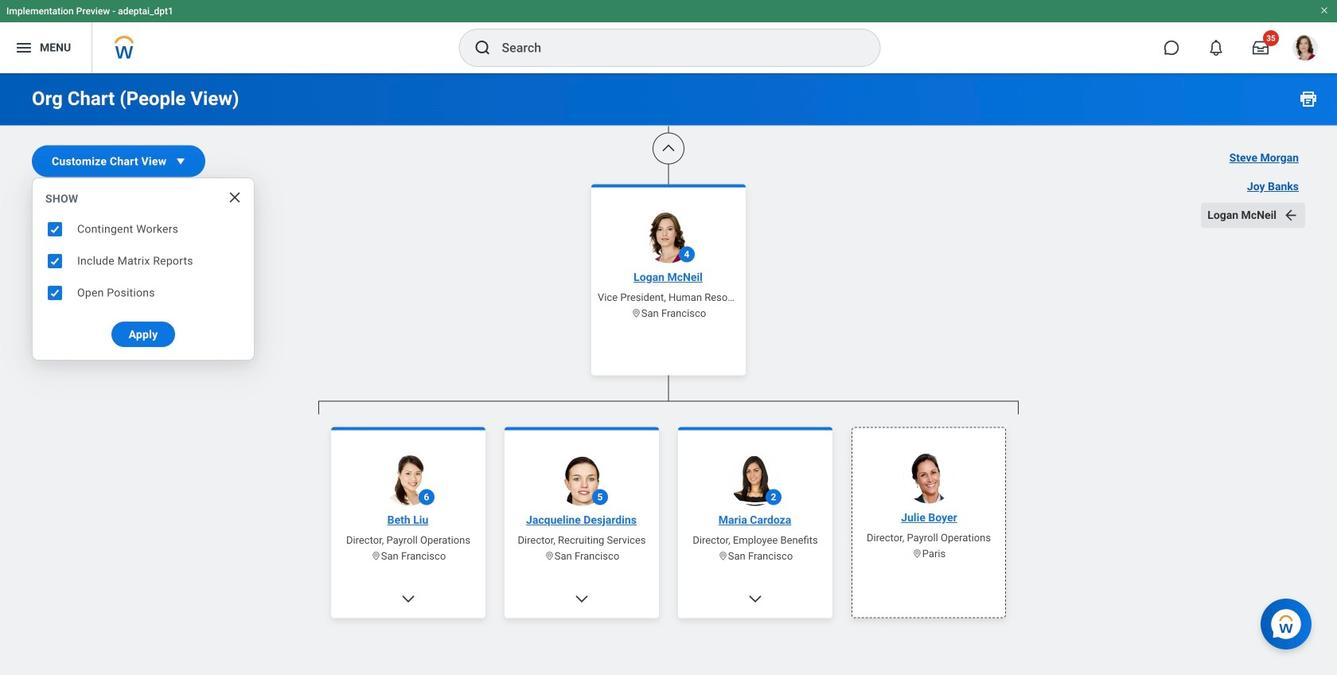 Task type: locate. For each thing, give the bounding box(es) containing it.
arrow left image
[[1283, 207, 1299, 223]]

0 horizontal spatial chevron down image
[[400, 591, 416, 607]]

banner
[[0, 0, 1337, 73]]

location image
[[371, 551, 381, 561], [718, 551, 728, 561]]

2 horizontal spatial chevron down image
[[748, 591, 763, 607]]

3 chevron down image from the left
[[748, 591, 763, 607]]

main content
[[0, 0, 1337, 675]]

2 chevron down image from the left
[[574, 591, 590, 607]]

chevron down image
[[400, 591, 416, 607], [574, 591, 590, 607], [748, 591, 763, 607]]

dialog
[[32, 178, 255, 361]]

1 horizontal spatial location image
[[718, 551, 728, 561]]

0 horizontal spatial location image
[[371, 551, 381, 561]]

0 horizontal spatial location image
[[544, 551, 555, 561]]

1 chevron down image from the left
[[400, 591, 416, 607]]

notifications large image
[[1208, 40, 1224, 56]]

chevron down image for location icon to the left
[[574, 591, 590, 607]]

location image
[[631, 308, 641, 318], [912, 548, 922, 559], [544, 551, 555, 561]]

inbox large image
[[1253, 40, 1269, 56]]

1 horizontal spatial location image
[[631, 308, 641, 318]]

1 horizontal spatial chevron down image
[[574, 591, 590, 607]]

print org chart image
[[1299, 89, 1318, 108]]

chevron up image
[[661, 141, 677, 156]]

2 horizontal spatial location image
[[912, 548, 922, 559]]



Task type: vqa. For each thing, say whether or not it's contained in the screenshot.
the notifications large image
yes



Task type: describe. For each thing, give the bounding box(es) containing it.
x image
[[227, 189, 243, 205]]

1 location image from the left
[[371, 551, 381, 561]]

profile logan mcneil image
[[1293, 35, 1318, 64]]

chevron down image for second location image from right
[[400, 591, 416, 607]]

2 location image from the left
[[718, 551, 728, 561]]

Search Workday  search field
[[502, 30, 847, 65]]

justify image
[[14, 38, 33, 57]]

chevron down image for first location image from the right
[[748, 591, 763, 607]]

search image
[[473, 38, 492, 57]]

close environment banner image
[[1320, 6, 1329, 15]]

caret down image
[[173, 153, 189, 169]]

logan mcneil, logan mcneil, 4 direct reports element
[[318, 414, 1019, 675]]



